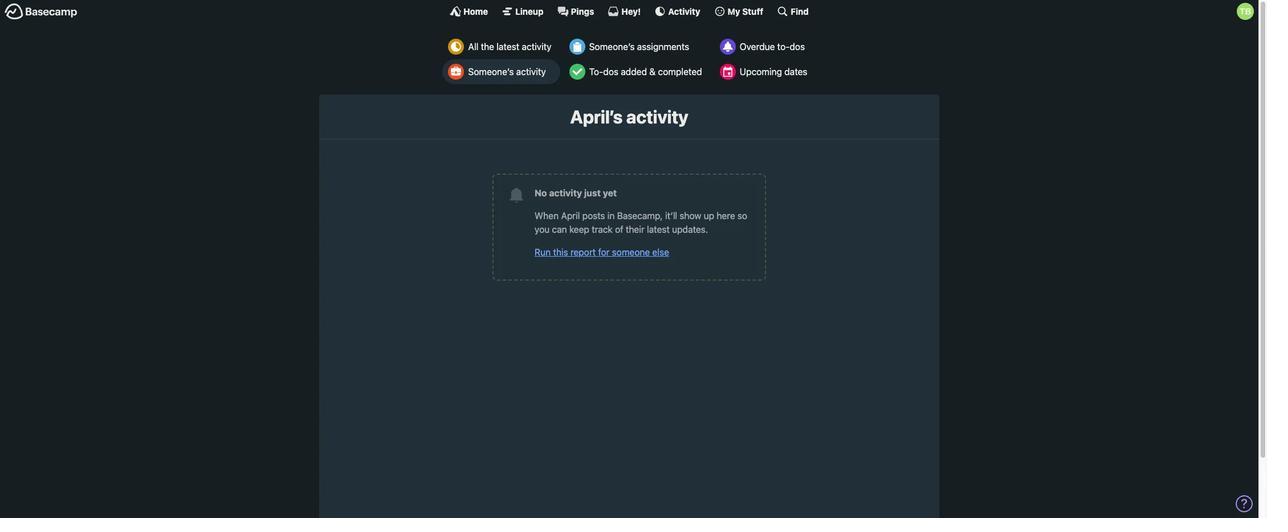 Task type: locate. For each thing, give the bounding box(es) containing it.
to-
[[777, 42, 790, 52]]

dos up the dates
[[790, 42, 805, 52]]

latest right the
[[497, 42, 519, 52]]

keep
[[569, 225, 589, 235]]

added
[[621, 67, 647, 77]]

run
[[535, 248, 551, 258]]

dos left added
[[603, 67, 618, 77]]

run this report for someone else
[[535, 248, 669, 258]]

run this report for someone else link
[[535, 248, 669, 258]]

someone's assignments
[[589, 42, 689, 52]]

someone's up to-
[[589, 42, 635, 52]]

it'll
[[665, 211, 677, 221]]

activity for someone's activity
[[516, 67, 546, 77]]

upcoming dates
[[740, 67, 807, 77]]

tim burton image
[[1237, 3, 1254, 20]]

when april posts in basecamp, it'll show up here so you can keep track of their latest updates.
[[535, 211, 747, 235]]

latest inside when april posts in basecamp, it'll show up here so you can keep track of their latest updates.
[[647, 225, 670, 235]]

someone's assignments link
[[563, 34, 711, 59]]

lineup
[[515, 6, 543, 16]]

latest
[[497, 42, 519, 52], [647, 225, 670, 235]]

overdue
[[740, 42, 775, 52]]

pings
[[571, 6, 594, 16]]

in
[[607, 211, 615, 221]]

someone's for someone's assignments
[[589, 42, 635, 52]]

someone's activity
[[468, 67, 546, 77]]

basecamp,
[[617, 211, 663, 221]]

1 vertical spatial dos
[[603, 67, 618, 77]]

activity
[[522, 42, 552, 52], [516, 67, 546, 77], [626, 106, 688, 128], [549, 188, 582, 199]]

updates.
[[672, 225, 708, 235]]

0 horizontal spatial latest
[[497, 42, 519, 52]]

up
[[704, 211, 714, 221]]

you
[[535, 225, 550, 235]]

hey! button
[[608, 6, 641, 17]]

0 horizontal spatial dos
[[603, 67, 618, 77]]

todo image
[[569, 64, 585, 80]]

stuff
[[742, 6, 763, 16]]

0 horizontal spatial someone's
[[468, 67, 514, 77]]

all the latest activity link
[[443, 34, 560, 59]]

1 horizontal spatial latest
[[647, 225, 670, 235]]

to-dos added & completed
[[589, 67, 702, 77]]

0 vertical spatial dos
[[790, 42, 805, 52]]

april's activity
[[570, 106, 688, 128]]

0 vertical spatial someone's
[[589, 42, 635, 52]]

just
[[584, 188, 601, 199]]

can
[[552, 225, 567, 235]]

1 vertical spatial latest
[[647, 225, 670, 235]]

1 vertical spatial someone's
[[468, 67, 514, 77]]

activity link
[[654, 6, 700, 17]]

so
[[737, 211, 747, 221]]

activity down all the latest activity
[[516, 67, 546, 77]]

0 vertical spatial latest
[[497, 42, 519, 52]]

someone's for someone's activity
[[468, 67, 514, 77]]

no activity just yet
[[535, 188, 617, 199]]

&
[[649, 67, 656, 77]]

this
[[553, 248, 568, 258]]

my stuff button
[[714, 6, 763, 17]]

dos
[[790, 42, 805, 52], [603, 67, 618, 77]]

1 horizontal spatial dos
[[790, 42, 805, 52]]

my
[[728, 6, 740, 16]]

latest down it'll
[[647, 225, 670, 235]]

1 horizontal spatial someone's
[[589, 42, 635, 52]]

activity down lineup
[[522, 42, 552, 52]]

my stuff
[[728, 6, 763, 16]]

switch accounts image
[[5, 3, 78, 21]]

someone's down the
[[468, 67, 514, 77]]

here
[[717, 211, 735, 221]]

dates
[[784, 67, 807, 77]]

main element
[[0, 0, 1258, 22]]

someone's
[[589, 42, 635, 52], [468, 67, 514, 77]]

schedule image
[[720, 64, 736, 80]]

hey!
[[621, 6, 641, 16]]

activity down &
[[626, 106, 688, 128]]

their
[[626, 225, 644, 235]]

home
[[463, 6, 488, 16]]

activity up april
[[549, 188, 582, 199]]



Task type: describe. For each thing, give the bounding box(es) containing it.
activity
[[668, 6, 700, 16]]

april
[[561, 211, 580, 221]]

find
[[791, 6, 809, 16]]

activity for no activity just yet
[[549, 188, 582, 199]]

person report image
[[448, 64, 464, 80]]

the
[[481, 42, 494, 52]]

reports image
[[720, 39, 736, 55]]

all
[[468, 42, 478, 52]]

of
[[615, 225, 623, 235]]

completed
[[658, 67, 702, 77]]

upcoming
[[740, 67, 782, 77]]

no
[[535, 188, 547, 199]]

activity for april's activity
[[626, 106, 688, 128]]

posts
[[582, 211, 605, 221]]

to-
[[589, 67, 603, 77]]

april's
[[570, 106, 622, 128]]

all the latest activity
[[468, 42, 552, 52]]

assignments
[[637, 42, 689, 52]]

home link
[[450, 6, 488, 17]]

someone
[[612, 248, 650, 258]]

overdue to-dos link
[[714, 34, 816, 59]]

track
[[592, 225, 613, 235]]

for
[[598, 248, 610, 258]]

find button
[[777, 6, 809, 17]]

yet
[[603, 188, 617, 199]]

activity report image
[[448, 39, 464, 55]]

when
[[535, 211, 559, 221]]

pings button
[[557, 6, 594, 17]]

upcoming dates link
[[714, 59, 816, 84]]

lineup link
[[502, 6, 543, 17]]

someone's activity link
[[443, 59, 560, 84]]

report
[[570, 248, 596, 258]]

to-dos added & completed link
[[563, 59, 711, 84]]

show
[[680, 211, 701, 221]]

assignment image
[[569, 39, 585, 55]]

overdue to-dos
[[740, 42, 805, 52]]

else
[[652, 248, 669, 258]]



Task type: vqa. For each thing, say whether or not it's contained in the screenshot.
Overdue to-dos "link"
yes



